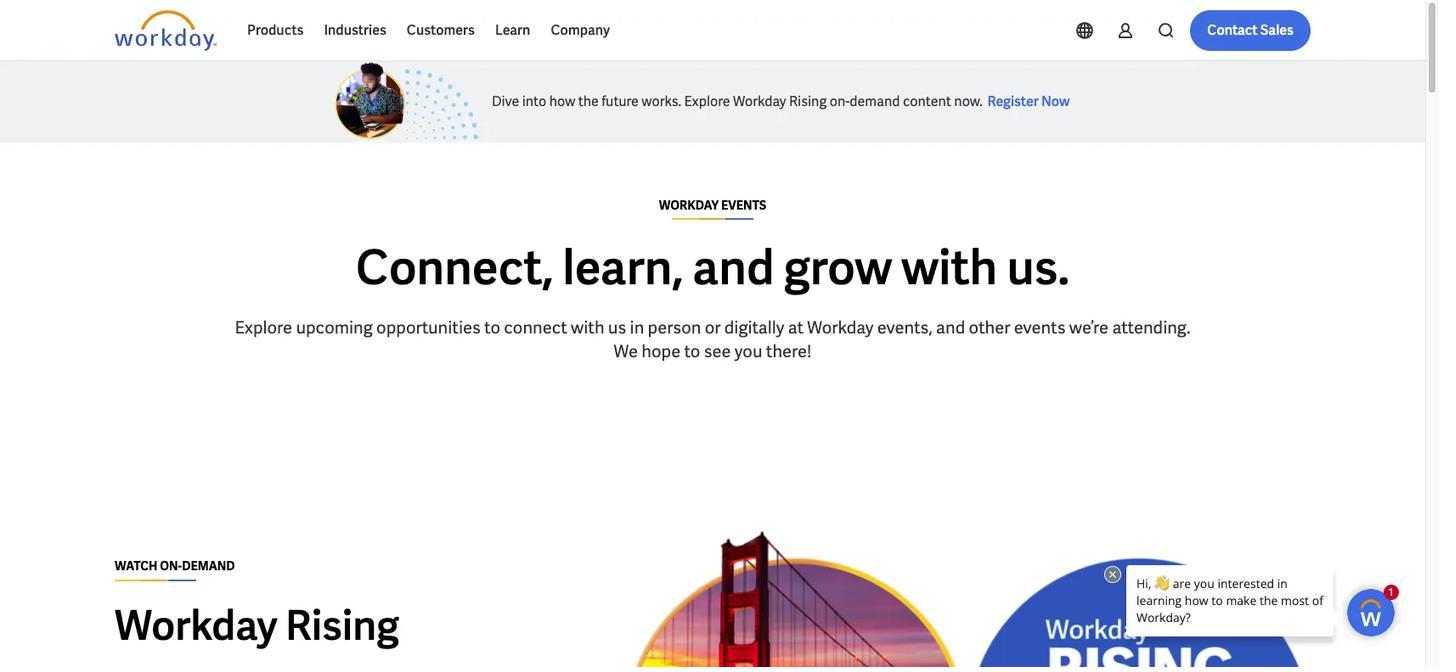 Task type: vqa. For each thing, say whether or not it's contained in the screenshot.
523 RESULTS
no



Task type: describe. For each thing, give the bounding box(es) containing it.
demand
[[850, 93, 900, 110]]

customers button
[[397, 10, 485, 51]]

learn
[[495, 21, 531, 39]]

attending.
[[1113, 317, 1191, 339]]

workday rising
[[115, 600, 399, 653]]

1 vertical spatial rising
[[285, 600, 399, 653]]

other
[[969, 317, 1011, 339]]

events,
[[877, 317, 933, 339]]

into
[[522, 93, 547, 110]]

now.
[[954, 93, 983, 110]]

on-
[[160, 559, 182, 575]]

register
[[988, 93, 1039, 110]]

register now link
[[983, 91, 1075, 112]]

us.
[[1007, 237, 1070, 299]]

we're
[[1070, 317, 1109, 339]]

demand
[[182, 559, 235, 575]]

future
[[602, 93, 639, 110]]

at
[[788, 317, 804, 339]]

contact sales
[[1208, 21, 1294, 39]]

0 vertical spatial and
[[693, 237, 775, 299]]

with inside "explore upcoming opportunities to connect with us in person or digitally at workday events, and other events we're attending. we hope to see you there!"
[[571, 317, 605, 339]]

products button
[[237, 10, 314, 51]]

products
[[247, 21, 304, 39]]

content
[[903, 93, 952, 110]]

person
[[648, 317, 701, 339]]

in
[[630, 317, 644, 339]]

industries button
[[314, 10, 397, 51]]

us
[[608, 317, 626, 339]]

how
[[549, 93, 575, 110]]

1 horizontal spatial explore
[[684, 93, 730, 110]]

customers
[[407, 21, 475, 39]]

company button
[[541, 10, 620, 51]]

watch
[[115, 559, 158, 575]]

you
[[735, 341, 763, 363]]

connect
[[504, 317, 567, 339]]

we
[[614, 341, 638, 363]]

workday events
[[659, 198, 767, 213]]

or
[[705, 317, 721, 339]]



Task type: locate. For each thing, give the bounding box(es) containing it.
0 horizontal spatial and
[[693, 237, 775, 299]]

hope
[[642, 341, 681, 363]]

to
[[484, 317, 500, 339], [684, 341, 700, 363]]

the
[[578, 93, 599, 110]]

watch on-demand
[[115, 559, 235, 575]]

1 horizontal spatial with
[[902, 237, 998, 299]]

works.
[[642, 93, 682, 110]]

see
[[704, 341, 731, 363]]

1 horizontal spatial and
[[936, 317, 965, 339]]

0 vertical spatial rising
[[789, 93, 827, 110]]

grow
[[784, 237, 892, 299]]

0 vertical spatial explore
[[684, 93, 730, 110]]

with
[[902, 237, 998, 299], [571, 317, 605, 339]]

with left us
[[571, 317, 605, 339]]

with up other
[[902, 237, 998, 299]]

sales
[[1261, 21, 1294, 39]]

1 vertical spatial and
[[936, 317, 965, 339]]

connect, learn, and grow with us.
[[356, 237, 1070, 299]]

now
[[1042, 93, 1070, 110]]

events
[[1014, 317, 1066, 339]]

rising
[[789, 93, 827, 110], [285, 600, 399, 653]]

and down events
[[693, 237, 775, 299]]

and left other
[[936, 317, 965, 339]]

connect,
[[356, 237, 553, 299]]

contact sales link
[[1191, 10, 1311, 51]]

0 vertical spatial with
[[902, 237, 998, 299]]

learn button
[[485, 10, 541, 51]]

golden gate bridge in san francisco. image
[[624, 486, 1311, 668]]

'' image
[[335, 61, 478, 143]]

learn,
[[563, 237, 683, 299]]

there!
[[766, 341, 812, 363]]

events
[[721, 198, 767, 213]]

on-
[[830, 93, 850, 110]]

industries
[[324, 21, 386, 39]]

explore
[[684, 93, 730, 110], [235, 317, 292, 339]]

1 vertical spatial with
[[571, 317, 605, 339]]

0 horizontal spatial rising
[[285, 600, 399, 653]]

opportunities
[[376, 317, 481, 339]]

explore right works.
[[684, 93, 730, 110]]

0 horizontal spatial to
[[484, 317, 500, 339]]

go to the homepage image
[[115, 10, 217, 51]]

and inside "explore upcoming opportunities to connect with us in person or digitally at workday events, and other events we're attending. we hope to see you there!"
[[936, 317, 965, 339]]

workday right at
[[807, 317, 874, 339]]

explore left upcoming
[[235, 317, 292, 339]]

workday down demand on the bottom left
[[115, 600, 277, 653]]

1 horizontal spatial to
[[684, 341, 700, 363]]

1 vertical spatial explore
[[235, 317, 292, 339]]

workday left events
[[659, 198, 719, 213]]

explore upcoming opportunities to connect with us in person or digitally at workday events, and other events we're attending. we hope to see you there!
[[235, 317, 1191, 363]]

0 vertical spatial to
[[484, 317, 500, 339]]

dive into how the future works. explore workday rising on-demand content now. register now
[[492, 93, 1070, 110]]

workday
[[733, 93, 786, 110], [659, 198, 719, 213], [807, 317, 874, 339], [115, 600, 277, 653]]

to left connect
[[484, 317, 500, 339]]

0 horizontal spatial explore
[[235, 317, 292, 339]]

digitally
[[725, 317, 785, 339]]

workday inside "explore upcoming opportunities to connect with us in person or digitally at workday events, and other events we're attending. we hope to see you there!"
[[807, 317, 874, 339]]

workday left the on-
[[733, 93, 786, 110]]

contact
[[1208, 21, 1258, 39]]

to left see
[[684, 341, 700, 363]]

explore inside "explore upcoming opportunities to connect with us in person or digitally at workday events, and other events we're attending. we hope to see you there!"
[[235, 317, 292, 339]]

and
[[693, 237, 775, 299], [936, 317, 965, 339]]

1 vertical spatial to
[[684, 341, 700, 363]]

company
[[551, 21, 610, 39]]

0 horizontal spatial with
[[571, 317, 605, 339]]

dive
[[492, 93, 519, 110]]

1 horizontal spatial rising
[[789, 93, 827, 110]]

upcoming
[[296, 317, 373, 339]]



